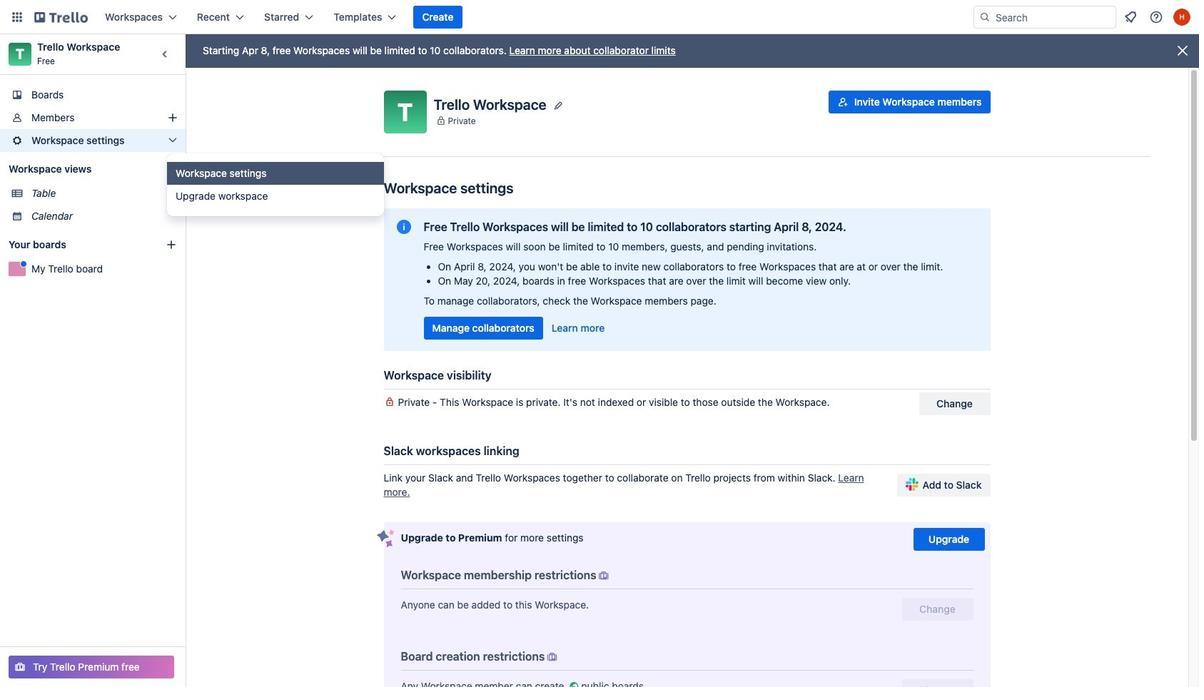 Task type: vqa. For each thing, say whether or not it's contained in the screenshot.
'SEARCH' field
yes



Task type: describe. For each thing, give the bounding box(es) containing it.
back to home image
[[34, 6, 88, 29]]

primary element
[[0, 0, 1200, 34]]

1 horizontal spatial sm image
[[567, 680, 582, 688]]

Search field
[[991, 7, 1116, 27]]

0 vertical spatial sm image
[[545, 651, 560, 665]]

sm image
[[597, 569, 611, 584]]

sparkle image
[[377, 530, 395, 549]]

open information menu image
[[1150, 10, 1164, 24]]



Task type: locate. For each thing, give the bounding box(es) containing it.
howard (howard38800628) image
[[1174, 9, 1191, 26]]

workspace navigation collapse icon image
[[156, 44, 176, 64]]

your boards with 1 items element
[[9, 236, 144, 254]]

add board image
[[166, 239, 177, 251]]

search image
[[980, 11, 991, 23]]

0 horizontal spatial sm image
[[545, 651, 560, 665]]

1 vertical spatial sm image
[[567, 680, 582, 688]]

sm image
[[545, 651, 560, 665], [567, 680, 582, 688]]

0 notifications image
[[1123, 9, 1140, 26]]



